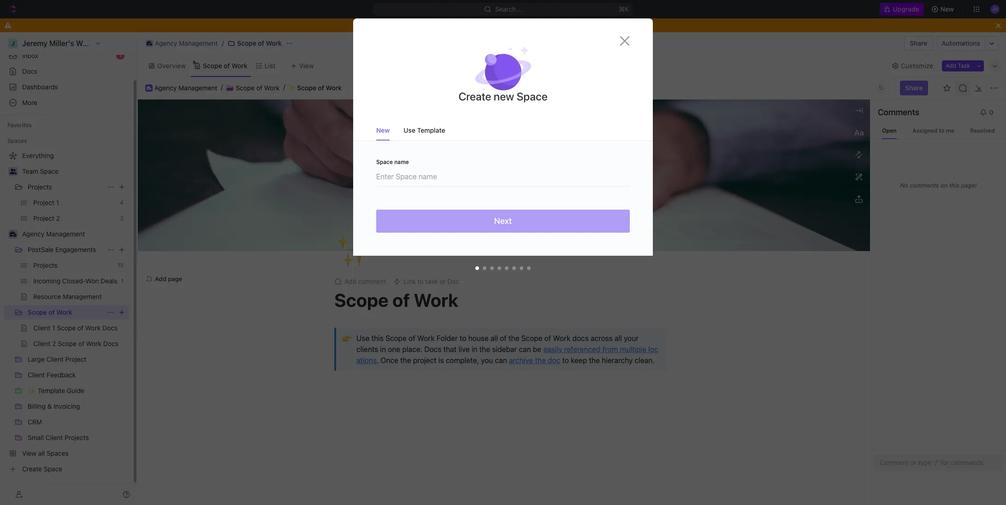 Task type: describe. For each thing, give the bounding box(es) containing it.
task
[[959, 62, 971, 69]]

to right doc on the bottom
[[563, 357, 569, 365]]

no comments on this page!
[[901, 182, 978, 189]]

comment
[[358, 278, 386, 286]]

scope of work inside sidebar navigation
[[28, 309, 72, 317]]

notifications?
[[501, 21, 543, 29]]

one
[[388, 346, 401, 354]]

1 vertical spatial share
[[906, 84, 924, 92]]

new inside dialog
[[377, 126, 390, 134]]

clean.
[[635, 357, 655, 365]]

use this scope of work folder to house all of the scope of work docs across all your clients in one place. docs that live in the sidebar can be
[[357, 334, 641, 354]]

business time image for agency management link to the middle
[[147, 86, 151, 90]]

multiple
[[620, 346, 647, 354]]

use for 👉
[[357, 334, 370, 343]]

👉
[[342, 334, 352, 343]]

add for add page
[[155, 275, 166, 283]]

automations button
[[938, 36, 986, 50]]

favorites button
[[4, 120, 35, 131]]

complete,
[[446, 357, 479, 365]]

space name
[[377, 159, 409, 166]]

search...
[[496, 5, 522, 13]]

comments
[[910, 182, 940, 189]]

space inside sidebar navigation
[[40, 168, 59, 175]]

management inside sidebar navigation
[[46, 230, 85, 238]]

team space
[[22, 168, 59, 175]]

upgrade
[[893, 5, 920, 13]]

1 in from the left
[[380, 346, 386, 354]]

to right want
[[445, 21, 451, 29]]

1 horizontal spatial space
[[377, 159, 393, 166]]

use template
[[404, 126, 446, 134]]

no
[[901, 182, 909, 189]]

1 vertical spatial this
[[950, 182, 960, 189]]

assigned to me
[[913, 127, 955, 134]]

share inside button
[[910, 39, 928, 47]]

loc
[[649, 346, 659, 354]]

upgrade link
[[881, 3, 925, 16]]

1 vertical spatial agency management link
[[155, 84, 218, 92]]

the down house
[[480, 346, 491, 354]]

1 vertical spatial management
[[179, 84, 218, 92]]

. once the project is complete, you can archive the doc to keep the hierarchy clean.
[[377, 357, 655, 365]]

postsale engagements link
[[28, 243, 103, 257]]

house
[[469, 334, 489, 343]]

tree inside sidebar navigation
[[4, 149, 129, 477]]

team
[[22, 168, 38, 175]]

✨ scope of work
[[289, 84, 342, 92]]

clients
[[357, 346, 379, 354]]

folder
[[437, 334, 458, 343]]

open
[[883, 127, 897, 134]]

assigned
[[913, 127, 938, 134]]

agency for the bottommost agency management link
[[22, 230, 44, 238]]

.
[[377, 357, 379, 365]]

create
[[459, 90, 492, 103]]

list
[[265, 62, 276, 69]]

sidebar navigation
[[0, 32, 138, 506]]

next button
[[377, 210, 630, 233]]

list link
[[263, 59, 276, 72]]

dashboards link
[[4, 80, 129, 95]]

archive
[[509, 357, 533, 365]]

name
[[395, 159, 409, 166]]

place.
[[403, 346, 423, 354]]

agency for agency management link to the middle
[[155, 84, 177, 92]]

doc
[[548, 357, 561, 365]]

scope inside sidebar navigation
[[28, 309, 47, 317]]

to inside use this scope of work folder to house all of the scope of work docs across all your clients in one place. docs that live in the sidebar can be
[[460, 334, 467, 343]]

add comment
[[345, 278, 386, 286]]

docs inside sidebar navigation
[[22, 67, 37, 75]]

page!
[[962, 182, 978, 189]]

once
[[381, 357, 399, 365]]

docs link
[[4, 64, 129, 79]]

page
[[168, 275, 182, 283]]

this inside use this scope of work folder to house all of the scope of work docs across all your clients in one place. docs that live in the sidebar can be
[[372, 334, 384, 343]]

overview
[[157, 62, 186, 69]]

do you want to enable browser notifications? enable hide this
[[406, 21, 601, 29]]

add task
[[946, 62, 971, 69]]

be
[[533, 346, 542, 354]]

0 vertical spatial this
[[590, 21, 601, 29]]

1 vertical spatial you
[[481, 357, 493, 365]]

2 all from the left
[[615, 334, 622, 343]]

create new space dialog
[[353, 18, 653, 279]]

overview link
[[156, 59, 186, 72]]

add for add task
[[946, 62, 957, 69]]

share button
[[905, 36, 934, 51]]

live
[[459, 346, 470, 354]]

docs
[[573, 334, 589, 343]]

is
[[439, 357, 444, 365]]

easily referenced from multiple loc ations
[[357, 346, 659, 365]]

enable
[[549, 21, 570, 29]]

add task button
[[943, 60, 975, 71]]

spaces
[[7, 138, 27, 144]]

2 horizontal spatial space
[[517, 90, 548, 103]]

the down "be"
[[535, 357, 546, 365]]

of inside tree
[[49, 309, 55, 317]]

the right the keep
[[589, 357, 600, 365]]

that
[[444, 346, 457, 354]]

your
[[624, 334, 639, 343]]

projects link
[[28, 180, 103, 195]]

Enter Space na﻿me text field
[[377, 165, 630, 186]]

keep
[[571, 357, 588, 365]]

create new space
[[459, 90, 548, 103]]



Task type: vqa. For each thing, say whether or not it's contained in the screenshot.
Add to the left
yes



Task type: locate. For each thing, give the bounding box(es) containing it.
new inside button
[[941, 5, 955, 13]]

agency right business time icon
[[155, 39, 177, 47]]

in left "one"
[[380, 346, 386, 354]]

2 vertical spatial management
[[46, 230, 85, 238]]

1
[[119, 52, 122, 59]]

add left task
[[946, 62, 957, 69]]

scope
[[237, 39, 257, 47], [203, 62, 222, 69], [236, 84, 255, 92], [297, 84, 317, 92], [335, 289, 389, 311], [28, 309, 47, 317], [386, 334, 407, 343], [522, 334, 543, 343]]

sidebar
[[493, 346, 517, 354]]

0 horizontal spatial space
[[40, 168, 59, 175]]

agency management up overview
[[155, 39, 218, 47]]

share up customize
[[910, 39, 928, 47]]

1 all from the left
[[491, 334, 498, 343]]

to up live
[[460, 334, 467, 343]]

of
[[258, 39, 264, 47], [224, 62, 230, 69], [257, 84, 263, 92], [318, 84, 324, 92], [393, 289, 410, 311], [49, 309, 55, 317], [409, 334, 416, 343], [500, 334, 507, 343], [545, 334, 552, 343]]

browser
[[475, 21, 500, 29]]

agency management link down overview
[[155, 84, 218, 92]]

space
[[517, 90, 548, 103], [377, 159, 393, 166], [40, 168, 59, 175]]

in
[[380, 346, 386, 354], [472, 346, 478, 354]]

1 vertical spatial space
[[377, 159, 393, 166]]

agency inside tree
[[22, 230, 44, 238]]

add for add comment
[[345, 278, 357, 286]]

across
[[591, 334, 613, 343]]

work inside sidebar navigation
[[56, 309, 72, 317]]

inbox
[[22, 52, 38, 60]]

1 horizontal spatial can
[[519, 346, 531, 354]]

new
[[494, 90, 515, 103]]

1 vertical spatial business time image
[[9, 232, 16, 237]]

0 vertical spatial can
[[519, 346, 531, 354]]

0 horizontal spatial business time image
[[9, 232, 16, 237]]

ations
[[357, 357, 377, 365]]

1 horizontal spatial new
[[941, 5, 955, 13]]

want
[[429, 21, 443, 29]]

do
[[406, 21, 414, 29]]

me
[[947, 127, 955, 134]]

agency management link up engagements
[[22, 227, 127, 242]]

all left your
[[615, 334, 622, 343]]

0 vertical spatial business time image
[[147, 86, 151, 90]]

⌘k
[[620, 5, 630, 13]]

to left 'me'
[[940, 127, 945, 134]]

this right on
[[950, 182, 960, 189]]

1 vertical spatial docs
[[425, 346, 442, 354]]

tree
[[4, 149, 129, 477]]

automations
[[942, 39, 981, 47]]

new
[[941, 5, 955, 13], [377, 126, 390, 134]]

archive the doc link
[[509, 357, 561, 365]]

management up postsale engagements link
[[46, 230, 85, 238]]

0 vertical spatial agency management link
[[144, 38, 220, 49]]

share down the customize 'button' at the right top of page
[[906, 84, 924, 92]]

new up automations
[[941, 5, 955, 13]]

2 in from the left
[[472, 346, 478, 354]]

favorites
[[7, 122, 32, 129]]

use
[[404, 126, 416, 134], [357, 334, 370, 343]]

0 horizontal spatial docs
[[22, 67, 37, 75]]

space up 'projects'
[[40, 168, 59, 175]]

in right live
[[472, 346, 478, 354]]

0 vertical spatial use
[[404, 126, 416, 134]]

next
[[495, 216, 512, 226]]

1 vertical spatial new
[[377, 126, 390, 134]]

2 horizontal spatial add
[[946, 62, 957, 69]]

business time image
[[147, 41, 152, 46]]

user group image
[[9, 169, 16, 174]]

the
[[509, 334, 520, 343], [480, 346, 491, 354], [401, 357, 411, 365], [535, 357, 546, 365], [589, 357, 600, 365]]

2 vertical spatial this
[[372, 334, 384, 343]]

the down place.
[[401, 357, 411, 365]]

postsale engagements
[[28, 246, 96, 254]]

2 vertical spatial agency management
[[22, 230, 85, 238]]

add left comment at the left bottom of the page
[[345, 278, 357, 286]]

space left name at the top left
[[377, 159, 393, 166]]

add
[[946, 62, 957, 69], [155, 275, 166, 283], [345, 278, 357, 286]]

/
[[222, 39, 224, 47]]

add inside the 'add task' button
[[946, 62, 957, 69]]

0 horizontal spatial all
[[491, 334, 498, 343]]

use left template at top
[[404, 126, 416, 134]]

agency management link up overview
[[144, 38, 220, 49]]

add left the page
[[155, 275, 166, 283]]

use for new
[[404, 126, 416, 134]]

easily
[[544, 346, 563, 354]]

space right "new"
[[517, 90, 548, 103]]

enable
[[453, 21, 473, 29]]

tree containing team space
[[4, 149, 129, 477]]

1 horizontal spatial business time image
[[147, 86, 151, 90]]

0 horizontal spatial this
[[372, 334, 384, 343]]

0 horizontal spatial can
[[495, 357, 507, 365]]

agency down overview link
[[155, 84, 177, 92]]

project
[[413, 357, 437, 365]]

1 horizontal spatial add
[[345, 278, 357, 286]]

0 vertical spatial management
[[179, 39, 218, 47]]

agency management up postsale engagements
[[22, 230, 85, 238]]

1 horizontal spatial docs
[[425, 346, 442, 354]]

1 horizontal spatial in
[[472, 346, 478, 354]]

management left /
[[179, 39, 218, 47]]

the up sidebar
[[509, 334, 520, 343]]

team space link
[[22, 164, 127, 179]]

agency management inside sidebar navigation
[[22, 230, 85, 238]]

management down overview
[[179, 84, 218, 92]]

can down sidebar
[[495, 357, 507, 365]]

0 vertical spatial agency management
[[155, 39, 218, 47]]

agency
[[155, 39, 177, 47], [155, 84, 177, 92], [22, 230, 44, 238]]

postsale
[[28, 246, 54, 254]]

this
[[590, 21, 601, 29], [950, 182, 960, 189], [372, 334, 384, 343]]

0 vertical spatial space
[[517, 90, 548, 103]]

0 vertical spatial new
[[941, 5, 955, 13]]

template
[[417, 126, 446, 134]]

you
[[416, 21, 427, 29], [481, 357, 493, 365]]

projects
[[28, 183, 52, 191]]

can inside use this scope of work folder to house all of the scope of work docs across all your clients in one place. docs that live in the sidebar can be
[[519, 346, 531, 354]]

dashboards
[[22, 83, 58, 91]]

1 vertical spatial agency management
[[155, 84, 218, 92]]

hide
[[574, 21, 588, 29]]

0 horizontal spatial you
[[416, 21, 427, 29]]

easily referenced from multiple loc ations link
[[357, 346, 659, 365]]

to
[[445, 21, 451, 29], [940, 127, 945, 134], [460, 334, 467, 343], [563, 357, 569, 365]]

0 vertical spatial agency
[[155, 39, 177, 47]]

docs inside use this scope of work folder to house all of the scope of work docs across all your clients in one place. docs that live in the sidebar can be
[[425, 346, 442, 354]]

1 horizontal spatial all
[[615, 334, 622, 343]]

1 vertical spatial use
[[357, 334, 370, 343]]

1 vertical spatial can
[[495, 357, 507, 365]]

new button
[[928, 2, 960, 17]]

1 vertical spatial agency
[[155, 84, 177, 92]]

agency up postsale
[[22, 230, 44, 238]]

management
[[179, 39, 218, 47], [179, 84, 218, 92], [46, 230, 85, 238]]

this up the clients
[[372, 334, 384, 343]]

use up the clients
[[357, 334, 370, 343]]

2 vertical spatial agency
[[22, 230, 44, 238]]

engagements
[[55, 246, 96, 254]]

docs
[[22, 67, 37, 75], [425, 346, 442, 354]]

add page
[[155, 275, 182, 283]]

2 horizontal spatial this
[[950, 182, 960, 189]]

new up "space name"
[[377, 126, 390, 134]]

0 vertical spatial share
[[910, 39, 928, 47]]

hierarchy
[[602, 357, 633, 365]]

business time image for the bottommost agency management link
[[9, 232, 16, 237]]

customize button
[[890, 59, 937, 72]]

0 horizontal spatial in
[[380, 346, 386, 354]]

business time image
[[147, 86, 151, 90], [9, 232, 16, 237]]

business time image inside tree
[[9, 232, 16, 237]]

scope of work
[[237, 39, 282, 47], [203, 62, 248, 69], [236, 84, 280, 92], [335, 289, 459, 311], [28, 309, 72, 317]]

resolved
[[971, 127, 996, 134]]

work
[[266, 39, 282, 47], [232, 62, 248, 69], [264, 84, 280, 92], [326, 84, 342, 92], [414, 289, 459, 311], [56, 309, 72, 317], [418, 334, 435, 343], [553, 334, 571, 343]]

customize
[[902, 62, 934, 69]]

✨
[[289, 84, 296, 92]]

agency management down overview
[[155, 84, 218, 92]]

referenced
[[565, 346, 601, 354]]

2 vertical spatial agency management link
[[22, 227, 127, 242]]

1 horizontal spatial you
[[481, 357, 493, 365]]

use inside use this scope of work folder to house all of the scope of work docs across all your clients in one place. docs that live in the sidebar can be
[[357, 334, 370, 343]]

on
[[941, 182, 948, 189]]

scope of work link
[[226, 38, 284, 49], [201, 59, 248, 72], [236, 84, 280, 92], [28, 305, 103, 320]]

can
[[519, 346, 531, 354], [495, 357, 507, 365]]

2 vertical spatial space
[[40, 168, 59, 175]]

you right do
[[416, 21, 427, 29]]

you down use this scope of work folder to house all of the scope of work docs across all your clients in one place. docs that live in the sidebar can be
[[481, 357, 493, 365]]

0 vertical spatial you
[[416, 21, 427, 29]]

0 horizontal spatial new
[[377, 126, 390, 134]]

1 horizontal spatial use
[[404, 126, 416, 134]]

use inside create new space dialog
[[404, 126, 416, 134]]

0 vertical spatial docs
[[22, 67, 37, 75]]

0 horizontal spatial add
[[155, 275, 166, 283]]

can up archive
[[519, 346, 531, 354]]

1 horizontal spatial this
[[590, 21, 601, 29]]

this right hide
[[590, 21, 601, 29]]

from
[[603, 346, 618, 354]]

all
[[491, 334, 498, 343], [615, 334, 622, 343]]

all up sidebar
[[491, 334, 498, 343]]

docs up the project
[[425, 346, 442, 354]]

0 horizontal spatial use
[[357, 334, 370, 343]]

docs down inbox
[[22, 67, 37, 75]]



